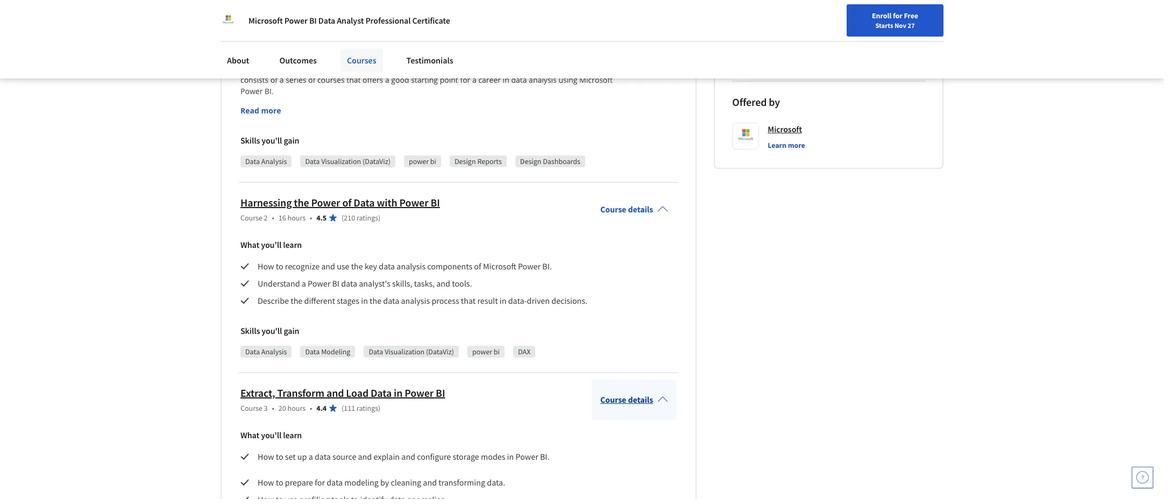 Task type: describe. For each thing, give the bounding box(es) containing it.
how for how to recognize and use the key data analysis components of microsoft power bi.
[[258, 261, 274, 272]]

career
[[912, 12, 933, 22]]

0 horizontal spatial professional
[[365, 15, 411, 26]]

data right up
[[315, 451, 331, 462]]

what you'll learn for how to set up a data source and explain and configure storage modes in power bi.
[[240, 430, 302, 441]]

how to set up a data source and explain and configure storage modes in power bi.
[[258, 451, 549, 462]]

in inside this course forms part of the microsoft power bi analyst professional certificate. this professional certificate consists of a series of courses that offers a good starting point for a career in data analysis using microsoft power bi.
[[503, 75, 509, 85]]

this course forms part of the microsoft power bi analyst professional certificate. this professional certificate consists of a series of courses that offers a good starting point for a career in data analysis using microsoft power bi.
[[240, 63, 624, 96]]

to for recognize
[[276, 261, 283, 272]]

testimonials link
[[400, 48, 460, 72]]

details for harnessing the power of data with power bi
[[628, 204, 653, 215]]

1 what from the top
[[240, 42, 259, 53]]

load
[[346, 386, 369, 400]]

cleaning
[[391, 477, 421, 488]]

offered by
[[732, 95, 780, 109]]

part
[[305, 63, 320, 74]]

1 what you'll learn from the top
[[240, 42, 302, 53]]

course 3 • 20 hours •
[[240, 403, 312, 413]]

prepare
[[285, 477, 313, 488]]

point
[[440, 75, 458, 85]]

• right 1
[[272, 16, 274, 26]]

2 horizontal spatial professional
[[541, 63, 584, 74]]

and up process
[[436, 278, 450, 289]]

microsoft power bi data analyst professional certificate
[[249, 15, 450, 26]]

different
[[304, 295, 335, 306]]

data modeling
[[305, 347, 350, 357]]

design dashboards
[[520, 156, 580, 166]]

design for design reports
[[455, 156, 476, 166]]

extract, transform and load data in power bi link
[[240, 386, 445, 400]]

a left career on the top left of the page
[[472, 75, 476, 85]]

microsoft right microsoft image
[[766, 32, 800, 43]]

gain for data modeling
[[284, 325, 299, 336]]

0 vertical spatial bi
[[430, 156, 436, 166]]

courses
[[347, 55, 376, 66]]

1 vertical spatial data visualization (dataviz)
[[369, 347, 454, 357]]

analyst's
[[359, 278, 390, 289]]

0 horizontal spatial by
[[380, 477, 389, 488]]

1 horizontal spatial power
[[472, 347, 492, 357]]

of down course
[[270, 75, 278, 85]]

and right the source
[[358, 451, 372, 462]]

about
[[227, 55, 249, 66]]

1 ratings from the top
[[357, 16, 378, 26]]

recognize
[[285, 261, 320, 272]]

the for part
[[331, 63, 342, 74]]

new
[[897, 12, 911, 22]]

source
[[332, 451, 356, 462]]

your
[[881, 12, 895, 22]]

more for learn more
[[788, 140, 805, 150]]

data left 709
[[318, 15, 335, 26]]

course 2 • 16 hours •
[[240, 213, 312, 223]]

set
[[285, 451, 296, 462]]

components
[[427, 261, 472, 272]]

a right up
[[309, 451, 313, 462]]

18
[[279, 16, 286, 26]]

series
[[286, 75, 306, 85]]

data left modeling
[[327, 477, 343, 488]]

microsoft image
[[221, 13, 236, 28]]

( for and
[[342, 403, 344, 413]]

1 learn from the top
[[283, 42, 302, 53]]

0 horizontal spatial certificate
[[412, 15, 450, 26]]

read more
[[240, 105, 281, 116]]

skills you'll gain for data visualization (dataviz)
[[240, 135, 299, 146]]

configure
[[417, 451, 451, 462]]

analysis for data modeling
[[261, 347, 287, 357]]

you'll down describe at the left bottom of the page
[[262, 325, 282, 336]]

what you'll learn for how to recognize and use the key data analysis components of microsoft power bi.
[[240, 239, 302, 250]]

how to recognize and use the key data analysis components of microsoft power bi.
[[258, 261, 552, 272]]

the for and
[[351, 261, 363, 272]]

2 vertical spatial bi.
[[540, 451, 549, 462]]

read more button
[[240, 105, 281, 116]]

key
[[365, 261, 377, 272]]

1
[[264, 16, 268, 26]]

courses
[[317, 75, 345, 85]]

storage
[[453, 451, 479, 462]]

1 horizontal spatial that
[[461, 295, 476, 306]]

• right 2
[[272, 213, 274, 223]]

learn for recognize
[[283, 239, 302, 250]]

what for how to set up a data source and explain and configure storage modes in power bi.
[[240, 430, 259, 441]]

analysis inside this course forms part of the microsoft power bi analyst professional certificate. this professional certificate consists of a series of courses that offers a good starting point for a career in data analysis using microsoft power bi.
[[529, 75, 557, 85]]

1 ) from the top
[[378, 16, 380, 26]]

and right explain
[[401, 451, 415, 462]]

• left 4.5
[[310, 213, 312, 223]]

data up ( 210 ratings )
[[354, 196, 375, 209]]

courses link
[[340, 48, 383, 72]]

harnessing the power of data with power bi link
[[240, 196, 440, 209]]

learn more button
[[768, 140, 805, 151]]

1 horizontal spatial bi
[[494, 347, 500, 357]]

certificate.
[[485, 63, 523, 74]]

1 vertical spatial power bi
[[472, 347, 500, 357]]

course details for extract, transform and load data in power bi
[[600, 394, 653, 405]]

read
[[240, 105, 259, 116]]

16
[[279, 213, 286, 223]]

enroll for free starts nov 27
[[872, 11, 918, 30]]

1 horizontal spatial visualization
[[385, 347, 425, 357]]

0 vertical spatial power
[[409, 156, 429, 166]]

how for how to set up a data source and explain and configure storage modes in power bi.
[[258, 451, 274, 462]]

offered
[[732, 95, 767, 109]]

course details button for harnessing the power of data with power bi
[[592, 189, 677, 230]]

microsoft image
[[734, 33, 758, 56]]

the left different
[[291, 295, 302, 306]]

a left good
[[385, 75, 389, 85]]

you'll down read more at the left of the page
[[262, 135, 282, 146]]

microsoft right microsoft icon
[[249, 15, 283, 26]]

( 210 ratings )
[[342, 213, 380, 223]]

extract,
[[240, 386, 275, 400]]

709
[[344, 16, 355, 26]]

you'll up course
[[261, 42, 281, 53]]

transform
[[277, 386, 324, 400]]

2 this from the left
[[525, 63, 539, 74]]

how for how to prepare for data modeling by cleaning and transforming data.
[[258, 477, 274, 488]]

4.7
[[316, 16, 327, 26]]

0 vertical spatial analyst
[[337, 15, 364, 26]]

skills you'll gain for data modeling
[[240, 325, 299, 336]]

learn more
[[768, 140, 805, 150]]

process
[[432, 295, 459, 306]]

data analysis for data modeling
[[245, 347, 287, 357]]

more for read more
[[261, 105, 281, 116]]

in left the data-
[[500, 295, 506, 306]]

data right load at the bottom left of the page
[[371, 386, 392, 400]]

up
[[297, 451, 307, 462]]

1 ( from the top
[[342, 16, 344, 26]]

how to prepare for data modeling by cleaning and transforming data.
[[258, 477, 505, 488]]

modeling
[[321, 347, 350, 357]]

starts
[[875, 21, 893, 30]]

210
[[344, 213, 355, 223]]

nov
[[895, 21, 906, 30]]

course details for harnessing the power of data with power bi
[[600, 204, 653, 215]]

harnessing
[[240, 196, 292, 209]]

microsoft up the learn more
[[768, 124, 802, 134]]

bi inside this course forms part of the microsoft power bi analyst professional certificate. this professional certificate consists of a series of courses that offers a good starting point for a career in data analysis using microsoft power bi.
[[403, 63, 410, 74]]

analysis for data visualization (dataviz)
[[261, 156, 287, 166]]

data up extract, on the left bottom of page
[[245, 347, 260, 357]]

1 hours from the top
[[288, 16, 306, 26]]

data.
[[487, 477, 505, 488]]

course
[[257, 63, 280, 74]]

outcomes link
[[273, 48, 323, 72]]

using
[[559, 75, 577, 85]]

starting
[[411, 75, 438, 85]]

data left modeling
[[305, 347, 320, 357]]

hours for the
[[288, 213, 306, 223]]

tasks,
[[414, 278, 435, 289]]

data up harnessing the power of data with power bi link
[[305, 156, 320, 166]]

and up 4.4
[[326, 386, 344, 400]]

result
[[477, 295, 498, 306]]

skills,
[[392, 278, 412, 289]]

data down the skills,
[[383, 295, 399, 306]]



Task type: locate. For each thing, give the bounding box(es) containing it.
•
[[272, 16, 274, 26], [310, 16, 312, 26], [272, 213, 274, 223], [310, 213, 312, 223], [272, 403, 274, 413], [310, 403, 312, 413]]

design left 'reports'
[[455, 156, 476, 166]]

more
[[261, 105, 281, 116], [788, 140, 805, 150]]

skills down read
[[240, 135, 260, 146]]

1 vertical spatial (
[[342, 213, 344, 223]]

to for prepare
[[276, 477, 283, 488]]

more right learn
[[788, 140, 805, 150]]

1 vertical spatial learn
[[283, 239, 302, 250]]

the inside this course forms part of the microsoft power bi analyst professional certificate. this professional certificate consists of a series of courses that offers a good starting point for a career in data analysis using microsoft power bi.
[[331, 63, 342, 74]]

in right stages
[[361, 295, 368, 306]]

offers
[[363, 75, 383, 85]]

1 vertical spatial course details
[[600, 394, 653, 405]]

data analysis up extract, on the left bottom of page
[[245, 347, 287, 357]]

to up understand at the left
[[276, 261, 283, 272]]

1 vertical spatial by
[[380, 477, 389, 488]]

2 course details from the top
[[600, 394, 653, 405]]

27
[[908, 21, 915, 30]]

( down extract, transform and load data in power bi link
[[342, 403, 344, 413]]

gain
[[284, 135, 299, 146], [284, 325, 299, 336]]

data analysis for data visualization (dataviz)
[[245, 156, 287, 166]]

skills for data modeling
[[240, 325, 260, 336]]

professional up point
[[440, 63, 483, 74]]

111
[[344, 403, 355, 413]]

1 vertical spatial (dataviz)
[[426, 347, 454, 357]]

analysis down tasks,
[[401, 295, 430, 306]]

course 1 • 18 hours •
[[240, 16, 312, 26]]

skills for data visualization (dataviz)
[[240, 135, 260, 146]]

bi left design reports at the left of the page
[[430, 156, 436, 166]]

design
[[455, 156, 476, 166], [520, 156, 541, 166]]

1 vertical spatial that
[[461, 295, 476, 306]]

0 horizontal spatial analyst
[[337, 15, 364, 26]]

testimonials
[[406, 55, 453, 66]]

bi left dax
[[494, 347, 500, 357]]

2 horizontal spatial for
[[893, 11, 902, 20]]

analyst right 4.7
[[337, 15, 364, 26]]

of up 210
[[342, 196, 351, 209]]

0 horizontal spatial this
[[240, 63, 255, 74]]

course details button for extract, transform and load data in power bi
[[592, 379, 677, 420]]

data-
[[508, 295, 527, 306]]

transforming
[[439, 477, 485, 488]]

3 what from the top
[[240, 430, 259, 441]]

3 learn from the top
[[283, 430, 302, 441]]

this
[[240, 63, 255, 74], [525, 63, 539, 74]]

what down course 2 • 16 hours •
[[240, 239, 259, 250]]

1 details from the top
[[628, 204, 653, 215]]

1 vertical spatial power
[[472, 347, 492, 357]]

find
[[865, 12, 879, 22]]

2 vertical spatial ratings
[[357, 403, 378, 413]]

bi.
[[265, 86, 274, 96], [542, 261, 552, 272], [540, 451, 549, 462]]

driven
[[527, 295, 550, 306]]

1 how from the top
[[258, 261, 274, 272]]

1 vertical spatial for
[[460, 75, 470, 85]]

hours for transform
[[288, 403, 306, 413]]

( for power
[[342, 213, 344, 223]]

0 horizontal spatial (dataviz)
[[363, 156, 390, 166]]

a
[[280, 75, 284, 85], [385, 75, 389, 85], [472, 75, 476, 85], [302, 278, 306, 289], [309, 451, 313, 462]]

data analysis
[[245, 156, 287, 166], [245, 347, 287, 357]]

3 how from the top
[[258, 477, 274, 488]]

3 ratings from the top
[[357, 403, 378, 413]]

2 learn from the top
[[283, 239, 302, 250]]

(dataviz) up with
[[363, 156, 390, 166]]

what you'll learn up course
[[240, 42, 302, 53]]

1 horizontal spatial design
[[520, 156, 541, 166]]

(
[[342, 16, 344, 26], [342, 213, 344, 223], [342, 403, 344, 413]]

2 ratings from the top
[[357, 213, 378, 223]]

analysis left using
[[529, 75, 557, 85]]

the down analyst's on the bottom of page
[[370, 295, 381, 306]]

0 vertical spatial power bi
[[409, 156, 436, 166]]

0 vertical spatial (dataviz)
[[363, 156, 390, 166]]

use
[[337, 261, 349, 272]]

course details
[[600, 204, 653, 215], [600, 394, 653, 405]]

1 horizontal spatial this
[[525, 63, 539, 74]]

more inside "learn more" button
[[788, 140, 805, 150]]

) for in
[[378, 403, 380, 413]]

data up stages
[[341, 278, 357, 289]]

1 horizontal spatial power bi
[[472, 347, 500, 357]]

0 vertical spatial to
[[276, 261, 283, 272]]

microsoft up offers at the top of page
[[344, 63, 377, 74]]

2 vertical spatial what
[[240, 430, 259, 441]]

1 this from the left
[[240, 63, 255, 74]]

data visualization (dataviz) down describe the different stages in the data analysis process that result in data-driven decisions.
[[369, 347, 454, 357]]

1 design from the left
[[455, 156, 476, 166]]

by
[[769, 95, 780, 109], [380, 477, 389, 488]]

2 vertical spatial (
[[342, 403, 344, 413]]

that left offers at the top of page
[[347, 75, 361, 85]]

1 skills from the top
[[240, 135, 260, 146]]

0 horizontal spatial for
[[315, 477, 325, 488]]

how left the set on the left
[[258, 451, 274, 462]]

2 vertical spatial learn
[[283, 430, 302, 441]]

learn up the recognize at the left bottom
[[283, 239, 302, 250]]

the for stages
[[370, 295, 381, 306]]

analyst inside this course forms part of the microsoft power bi analyst professional certificate. this professional certificate consists of a series of courses that offers a good starting point for a career in data analysis using microsoft power bi.
[[412, 63, 438, 74]]

1 horizontal spatial more
[[788, 140, 805, 150]]

1 vertical spatial ratings
[[357, 213, 378, 223]]

2 how from the top
[[258, 451, 274, 462]]

skills
[[240, 135, 260, 146], [240, 325, 260, 336]]

2 vertical spatial )
[[378, 403, 380, 413]]

0 vertical spatial data visualization (dataviz)
[[305, 156, 390, 166]]

design for design dashboards
[[520, 156, 541, 166]]

describe
[[258, 295, 289, 306]]

1 vertical spatial what you'll learn
[[240, 239, 302, 250]]

2 vertical spatial hours
[[288, 403, 306, 413]]

bi
[[309, 15, 317, 26], [403, 63, 410, 74], [431, 196, 440, 209], [332, 278, 339, 289], [436, 386, 445, 400]]

1 vertical spatial to
[[276, 451, 283, 462]]

1 vertical spatial )
[[378, 213, 380, 223]]

2 vertical spatial for
[[315, 477, 325, 488]]

• right "3"
[[272, 403, 274, 413]]

2 hours from the top
[[288, 213, 306, 223]]

• left 4.7
[[310, 16, 312, 26]]

certificate inside this course forms part of the microsoft power bi analyst professional certificate. this professional certificate consists of a series of courses that offers a good starting point for a career in data analysis using microsoft power bi.
[[586, 63, 622, 74]]

4.4
[[316, 403, 327, 413]]

2 details from the top
[[628, 394, 653, 405]]

with
[[377, 196, 397, 209]]

data visualization (dataviz)
[[305, 156, 390, 166], [369, 347, 454, 357]]

power
[[284, 15, 308, 26], [379, 63, 401, 74], [240, 86, 263, 96], [311, 196, 340, 209], [399, 196, 428, 209], [518, 261, 541, 272], [308, 278, 330, 289], [405, 386, 434, 400], [516, 451, 538, 462]]

you'll down the 'course 3 • 20 hours •'
[[261, 430, 281, 441]]

about link
[[221, 48, 256, 72]]

(dataviz)
[[363, 156, 390, 166], [426, 347, 454, 357]]

0 horizontal spatial that
[[347, 75, 361, 85]]

0 vertical spatial course details button
[[592, 189, 677, 230]]

more inside the 'read more' button
[[261, 105, 281, 116]]

modes
[[481, 451, 505, 462]]

1 horizontal spatial by
[[769, 95, 780, 109]]

0 vertical spatial hours
[[288, 16, 306, 26]]

for
[[893, 11, 902, 20], [460, 75, 470, 85], [315, 477, 325, 488]]

extract, transform and load data in power bi
[[240, 386, 445, 400]]

professional
[[365, 15, 411, 26], [440, 63, 483, 74], [541, 63, 584, 74]]

2 what from the top
[[240, 239, 259, 250]]

2 course details button from the top
[[592, 379, 677, 420]]

reports
[[477, 156, 502, 166]]

decisions.
[[551, 295, 587, 306]]

1 horizontal spatial (dataviz)
[[426, 347, 454, 357]]

to left prepare
[[276, 477, 283, 488]]

by right offered
[[769, 95, 780, 109]]

1 horizontal spatial professional
[[440, 63, 483, 74]]

hours right 16
[[288, 213, 306, 223]]

2 to from the top
[[276, 451, 283, 462]]

in right modes
[[507, 451, 514, 462]]

2 gain from the top
[[284, 325, 299, 336]]

for inside 'enroll for free starts nov 27'
[[893, 11, 902, 20]]

2 what you'll learn from the top
[[240, 239, 302, 250]]

0 horizontal spatial visualization
[[321, 156, 361, 166]]

enroll
[[872, 11, 892, 20]]

2 skills you'll gain from the top
[[240, 325, 299, 336]]

bi. up driven
[[542, 261, 552, 272]]

skills you'll gain
[[240, 135, 299, 146], [240, 325, 299, 336]]

3
[[264, 403, 268, 413]]

ratings for load
[[357, 403, 378, 413]]

of down part at the top left of the page
[[308, 75, 315, 85]]

3 ) from the top
[[378, 403, 380, 413]]

what you'll learn
[[240, 42, 302, 53], [240, 239, 302, 250], [240, 430, 302, 441]]

a left "series"
[[280, 75, 284, 85]]

data
[[511, 75, 527, 85], [379, 261, 395, 272], [341, 278, 357, 289], [383, 295, 399, 306], [315, 451, 331, 462], [327, 477, 343, 488]]

2
[[264, 213, 268, 223]]

data right modeling
[[369, 347, 383, 357]]

how up understand at the left
[[258, 261, 274, 272]]

0 vertical spatial for
[[893, 11, 902, 20]]

ratings right 210
[[357, 213, 378, 223]]

1 vertical spatial how
[[258, 451, 274, 462]]

modeling
[[344, 477, 379, 488]]

to for set
[[276, 451, 283, 462]]

1 vertical spatial data analysis
[[245, 347, 287, 357]]

1 vertical spatial details
[[628, 394, 653, 405]]

1 horizontal spatial for
[[460, 75, 470, 85]]

1 vertical spatial visualization
[[385, 347, 425, 357]]

1 vertical spatial analyst
[[412, 63, 438, 74]]

0 vertical spatial data analysis
[[245, 156, 287, 166]]

1 skills you'll gain from the top
[[240, 135, 299, 146]]

help center image
[[1136, 471, 1149, 484]]

of up courses
[[322, 63, 329, 74]]

0 horizontal spatial power
[[409, 156, 429, 166]]

details
[[628, 204, 653, 215], [628, 394, 653, 405]]

data
[[318, 15, 335, 26], [245, 156, 260, 166], [305, 156, 320, 166], [354, 196, 375, 209], [245, 347, 260, 357], [305, 347, 320, 357], [369, 347, 383, 357], [371, 386, 392, 400]]

0 vertical spatial )
[[378, 16, 380, 26]]

and
[[321, 261, 335, 272], [436, 278, 450, 289], [326, 386, 344, 400], [358, 451, 372, 462], [401, 451, 415, 462], [423, 477, 437, 488]]

details for extract, transform and load data in power bi
[[628, 394, 653, 405]]

more right read
[[261, 105, 281, 116]]

1 vertical spatial what
[[240, 239, 259, 250]]

1 vertical spatial hours
[[288, 213, 306, 223]]

microsoft link up the learn more
[[768, 123, 802, 136]]

forms
[[282, 63, 303, 74]]

and left use
[[321, 261, 335, 272]]

understand a power bi data analyst's skills, tasks, and tools.
[[258, 278, 474, 289]]

0 vertical spatial certificate
[[412, 15, 450, 26]]

skills down describe at the left bottom of the page
[[240, 325, 260, 336]]

a down the recognize at the left bottom
[[302, 278, 306, 289]]

0 horizontal spatial design
[[455, 156, 476, 166]]

the
[[331, 63, 342, 74], [294, 196, 309, 209], [351, 261, 363, 272], [291, 295, 302, 306], [370, 295, 381, 306]]

the left key
[[351, 261, 363, 272]]

1 vertical spatial skills
[[240, 325, 260, 336]]

0 vertical spatial analysis
[[261, 156, 287, 166]]

0 horizontal spatial bi
[[430, 156, 436, 166]]

consists
[[240, 75, 269, 85]]

hours right 18
[[288, 16, 306, 26]]

2 data analysis from the top
[[245, 347, 287, 357]]

0 horizontal spatial power bi
[[409, 156, 436, 166]]

20
[[279, 403, 286, 413]]

how
[[258, 261, 274, 272], [258, 451, 274, 462], [258, 477, 274, 488]]

hours right '20'
[[288, 403, 306, 413]]

of right "components" at bottom
[[474, 261, 481, 272]]

what for how to recognize and use the key data analysis components of microsoft power bi.
[[240, 239, 259, 250]]

0 vertical spatial microsoft link
[[766, 32, 800, 43]]

0 vertical spatial skills you'll gain
[[240, 135, 299, 146]]

describe the different stages in the data analysis process that result in data-driven decisions.
[[258, 295, 589, 306]]

0 vertical spatial learn
[[283, 42, 302, 53]]

1 course details button from the top
[[592, 189, 677, 230]]

0 vertical spatial by
[[769, 95, 780, 109]]

ratings for of
[[357, 213, 378, 223]]

1 vertical spatial analysis
[[397, 261, 426, 272]]

(dataviz) down process
[[426, 347, 454, 357]]

) for with
[[378, 213, 380, 223]]

• left 4.4
[[310, 403, 312, 413]]

you'll down course 2 • 16 hours •
[[261, 239, 281, 250]]

1 vertical spatial gain
[[284, 325, 299, 336]]

1 vertical spatial microsoft link
[[768, 123, 802, 136]]

1 vertical spatial analysis
[[261, 347, 287, 357]]

in right load at the bottom left of the page
[[394, 386, 403, 400]]

design left dashboards
[[520, 156, 541, 166]]

1 data analysis from the top
[[245, 156, 287, 166]]

1 to from the top
[[276, 261, 283, 272]]

0 vertical spatial what
[[240, 42, 259, 53]]

( down harnessing the power of data with power bi
[[342, 213, 344, 223]]

what up about
[[240, 42, 259, 53]]

1 horizontal spatial analyst
[[412, 63, 438, 74]]

0 vertical spatial details
[[628, 204, 653, 215]]

that
[[347, 75, 361, 85], [461, 295, 476, 306]]

of
[[322, 63, 329, 74], [270, 75, 278, 85], [308, 75, 315, 85], [342, 196, 351, 209], [474, 261, 481, 272]]

0 vertical spatial bi.
[[265, 86, 274, 96]]

1 horizontal spatial certificate
[[586, 63, 622, 74]]

0 vertical spatial analysis
[[529, 75, 557, 85]]

1 vertical spatial certificate
[[586, 63, 622, 74]]

2 design from the left
[[520, 156, 541, 166]]

3 hours from the top
[[288, 403, 306, 413]]

outcomes
[[279, 55, 317, 66]]

data inside this course forms part of the microsoft power bi analyst professional certificate. this professional certificate consists of a series of courses that offers a good starting point for a career in data analysis using microsoft power bi.
[[511, 75, 527, 85]]

in down certificate.
[[503, 75, 509, 85]]

harnessing the power of data with power bi
[[240, 196, 440, 209]]

stages
[[337, 295, 359, 306]]

) right 709
[[378, 16, 380, 26]]

this up consists
[[240, 63, 255, 74]]

( 709 ratings )
[[342, 16, 380, 26]]

the up courses
[[331, 63, 342, 74]]

microsoft right using
[[579, 75, 613, 85]]

certificate
[[412, 15, 450, 26], [586, 63, 622, 74]]

that down tools.
[[461, 295, 476, 306]]

analysis up extract, on the left bottom of page
[[261, 347, 287, 357]]

analysis
[[529, 75, 557, 85], [397, 261, 426, 272], [401, 295, 430, 306]]

learn for set
[[283, 430, 302, 441]]

0 vertical spatial what you'll learn
[[240, 42, 302, 53]]

the up course 2 • 16 hours •
[[294, 196, 309, 209]]

dashboards
[[543, 156, 580, 166]]

and right cleaning
[[423, 477, 437, 488]]

data down certificate.
[[511, 75, 527, 85]]

1 vertical spatial more
[[788, 140, 805, 150]]

1 analysis from the top
[[261, 156, 287, 166]]

what down the 'course 3 • 20 hours •'
[[240, 430, 259, 441]]

bi. inside this course forms part of the microsoft power bi analyst professional certificate. this professional certificate consists of a series of courses that offers a good starting point for a career in data analysis using microsoft power bi.
[[265, 86, 274, 96]]

bi. down consists
[[265, 86, 274, 96]]

None search field
[[153, 7, 412, 28]]

0 vertical spatial ratings
[[357, 16, 378, 26]]

0 vertical spatial course details
[[600, 204, 653, 215]]

2 vertical spatial analysis
[[401, 295, 430, 306]]

3 what you'll learn from the top
[[240, 430, 302, 441]]

learn
[[768, 140, 786, 150]]

career
[[478, 75, 501, 85]]

1 gain from the top
[[284, 135, 299, 146]]

0 vertical spatial that
[[347, 75, 361, 85]]

( 111 ratings )
[[342, 403, 380, 413]]

microsoft link
[[766, 32, 800, 43], [768, 123, 802, 136]]

free
[[904, 11, 918, 20]]

2 analysis from the top
[[261, 347, 287, 357]]

data right key
[[379, 261, 395, 272]]

0 vertical spatial how
[[258, 261, 274, 272]]

4.5
[[316, 213, 327, 223]]

gain for data visualization (dataviz)
[[284, 135, 299, 146]]

understand
[[258, 278, 300, 289]]

explain
[[374, 451, 400, 462]]

3 to from the top
[[276, 477, 283, 488]]

2 vertical spatial what you'll learn
[[240, 430, 302, 441]]

what you'll learn down course 2 • 16 hours •
[[240, 239, 302, 250]]

0 horizontal spatial more
[[261, 105, 281, 116]]

2 skills from the top
[[240, 325, 260, 336]]

0 vertical spatial skills
[[240, 135, 260, 146]]

1 vertical spatial bi.
[[542, 261, 552, 272]]

data up harnessing
[[245, 156, 260, 166]]

microsoft link right microsoft image
[[766, 32, 800, 43]]

this right certificate.
[[525, 63, 539, 74]]

2 ( from the top
[[342, 213, 344, 223]]

learn up outcomes
[[283, 42, 302, 53]]

data visualization (dataviz) up harnessing the power of data with power bi link
[[305, 156, 390, 166]]

3 ( from the top
[[342, 403, 344, 413]]

1 vertical spatial skills you'll gain
[[240, 325, 299, 336]]

bi. right modes
[[540, 451, 549, 462]]

data analysis up harnessing
[[245, 156, 287, 166]]

by left cleaning
[[380, 477, 389, 488]]

2 vertical spatial how
[[258, 477, 274, 488]]

0 vertical spatial (
[[342, 16, 344, 26]]

1 vertical spatial bi
[[494, 347, 500, 357]]

ratings right 709
[[357, 16, 378, 26]]

skills you'll gain down describe at the left bottom of the page
[[240, 325, 299, 336]]

good
[[391, 75, 409, 85]]

microsoft up result
[[483, 261, 516, 272]]

for inside this course forms part of the microsoft power bi analyst professional certificate. this professional certificate consists of a series of courses that offers a good starting point for a career in data analysis using microsoft power bi.
[[460, 75, 470, 85]]

2 ) from the top
[[378, 213, 380, 223]]

1 course details from the top
[[600, 204, 653, 215]]

find your new career
[[865, 12, 933, 22]]

0 vertical spatial visualization
[[321, 156, 361, 166]]

that inside this course forms part of the microsoft power bi analyst professional certificate. this professional certificate consists of a series of courses that offers a good starting point for a career in data analysis using microsoft power bi.
[[347, 75, 361, 85]]

1 vertical spatial course details button
[[592, 379, 677, 420]]



Task type: vqa. For each thing, say whether or not it's contained in the screenshot.
Read more
yes



